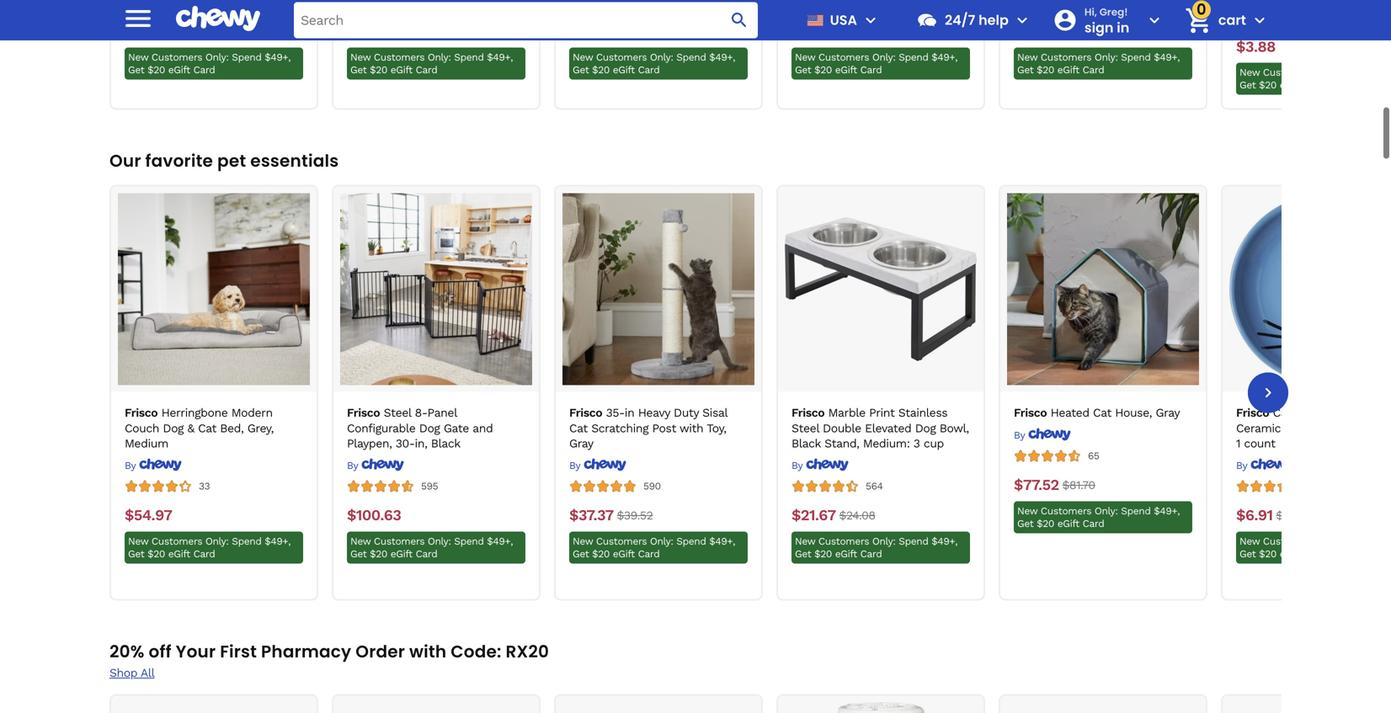 Task type: vqa. For each thing, say whether or not it's contained in the screenshot.
More Info image
no



Task type: describe. For each thing, give the bounding box(es) containing it.
our favorite pet essentials
[[109, 149, 339, 173]]

dog inside the marble print stainless steel double elevated dog bowl, black stand, medium: 3 cup
[[915, 421, 936, 435]]

frisco steel 8-panel configurable dog gate and playpen, 30-in, black image
[[340, 193, 532, 385]]

$37.37 text field
[[569, 506, 613, 525]]

all
[[141, 666, 154, 680]]

in
[[625, 406, 634, 420]]

ceramic
[[1236, 421, 1281, 435]]

code:
[[451, 640, 501, 663]]

off
[[149, 640, 172, 663]]

in,
[[415, 436, 427, 450]]

configurable
[[347, 421, 415, 435]]

by down medium
[[125, 460, 136, 471]]

toy,
[[707, 421, 726, 435]]

$3.88
[[1236, 38, 1276, 55]]

0.5
[[1367, 421, 1383, 435]]

with inside 20% off your first pharmacy order with code: rx20 shop all
[[409, 640, 446, 663]]

1 $9.98 text field from the left
[[347, 23, 387, 41]]

595
[[421, 480, 438, 492]]

marble
[[828, 406, 865, 420]]

rx20
[[506, 640, 549, 663]]

marble print stainless steel double elevated dog bowl, black stand, medium: 3 cup
[[792, 406, 969, 450]]

duty
[[674, 406, 699, 420]]

frisco for cat face non-skid ceramic cat dish, blue, 0.5 
[[1236, 406, 1269, 420]]

black inside the marble print stainless steel double elevated dog bowl, black stand, medium: 3 cup
[[792, 436, 821, 450]]

by for $6.91
[[1236, 460, 1247, 471]]

$24.08 text field
[[839, 506, 875, 525]]

our
[[109, 149, 141, 173]]

modern
[[231, 406, 273, 420]]

$21.67 text field
[[792, 506, 836, 525]]

24/7
[[945, 11, 975, 29]]

cat face non-skid ceramic cat dish, blue, 0.5 
[[1236, 406, 1391, 450]]

playpen,
[[347, 436, 392, 450]]

24/7 help
[[945, 11, 1009, 29]]

shop
[[109, 666, 137, 680]]

first
[[220, 640, 257, 663]]

in
[[1117, 18, 1129, 37]]

cup
[[924, 436, 944, 450]]

dog inside herringbone modern couch dog & cat bed, grey, medium
[[163, 421, 184, 435]]

chewy image down playpen,
[[361, 458, 404, 471]]

herringbone modern couch dog & cat bed, grey, medium
[[125, 406, 274, 450]]

cat for herringbone modern couch dog & cat bed, grey, medium
[[198, 421, 216, 435]]

frisco for herringbone modern couch dog & cat bed, grey, medium
[[125, 406, 158, 420]]

2 $9.98 text field from the left
[[1014, 23, 1053, 41]]

Product search field
[[294, 2, 758, 38]]

chewy image for $6.91
[[1250, 458, 1293, 471]]

$77.52 text field
[[1014, 476, 1059, 495]]

$100.63
[[347, 506, 401, 524]]

33
[[199, 480, 210, 492]]

$81.70
[[1062, 478, 1095, 492]]

frisco for 35-in heavy duty sisal cat scratching post with toy, gray
[[569, 406, 602, 420]]

65
[[1088, 450, 1099, 462]]

chewy image for $21.67
[[806, 458, 849, 471]]

$9.97 for $9.97 text field
[[125, 23, 163, 40]]

cart link
[[1178, 0, 1246, 40]]

hi, greg! sign in
[[1084, 5, 1129, 37]]

$21.67 $24.08
[[792, 506, 875, 524]]

print
[[869, 406, 895, 420]]

0 vertical spatial gray
[[1156, 406, 1180, 420]]

$37.37
[[569, 506, 613, 524]]

$7.68
[[1276, 509, 1304, 522]]

medium
[[125, 436, 168, 450]]

Search text field
[[294, 2, 758, 38]]

medium:
[[863, 436, 910, 450]]

$6.91 text field
[[1236, 506, 1273, 525]]

$9.97 text field
[[569, 23, 608, 41]]

30-
[[396, 436, 415, 450]]

35-in heavy duty sisal cat scratching post with toy, gray
[[569, 406, 727, 450]]

submit search image
[[729, 10, 749, 30]]

$9.97 text field
[[125, 23, 163, 41]]

$77.52
[[1014, 476, 1059, 494]]

8-
[[415, 406, 427, 420]]

grey,
[[247, 421, 274, 435]]

hi,
[[1084, 5, 1097, 19]]

greg!
[[1099, 5, 1128, 19]]

frisco for marble print stainless steel double elevated dog bowl, black stand, medium: 3 cup
[[792, 406, 825, 420]]

20%
[[109, 640, 144, 663]]

24/7 help link
[[909, 0, 1009, 40]]

frisco herringbone modern couch dog & cat bed, grey, medium image
[[118, 193, 310, 385]]

$39.52
[[617, 509, 653, 522]]

frisco for steel 8-panel configurable dog gate and playpen, 30-in, black
[[347, 406, 380, 420]]

post
[[652, 421, 676, 435]]

564
[[866, 480, 883, 492]]

help menu image
[[1012, 10, 1032, 30]]

$9.97 for $9.97 text box
[[569, 23, 608, 40]]

blue,
[[1337, 421, 1363, 435]]

bed,
[[220, 421, 244, 435]]

account menu image
[[1144, 10, 1164, 30]]

and
[[473, 421, 493, 435]]

$9.98 text field
[[792, 23, 831, 41]]

sign
[[1084, 18, 1114, 37]]

usa
[[830, 11, 857, 29]]

$21.67
[[792, 506, 836, 524]]

pharmacy
[[261, 640, 351, 663]]

heavy
[[638, 406, 670, 420]]

dog inside steel 8-panel configurable dog gate and playpen, 30-in, black
[[419, 421, 440, 435]]

apoquel (oclacitinib) tablets for dogs, 16-mg, 30 tablets image
[[785, 703, 977, 713]]



Task type: locate. For each thing, give the bounding box(es) containing it.
0 vertical spatial list
[[109, 0, 1391, 110]]

$3.88 text field
[[1236, 38, 1276, 56]]

0 horizontal spatial black
[[431, 436, 460, 450]]

6 frisco from the left
[[1236, 406, 1269, 420]]

egift
[[168, 64, 190, 76], [390, 64, 412, 76], [613, 64, 635, 76], [835, 64, 857, 76], [1057, 64, 1079, 76], [1057, 518, 1079, 529], [168, 548, 190, 560], [390, 548, 412, 560], [613, 548, 635, 560], [835, 548, 857, 560]]

with inside 35-in heavy duty sisal cat scratching post with toy, gray
[[679, 421, 703, 435]]

black
[[431, 436, 460, 450], [792, 436, 821, 450]]

590
[[643, 480, 661, 492]]

$9.98
[[347, 23, 387, 40], [792, 23, 831, 40], [1014, 23, 1053, 40]]

gate
[[444, 421, 469, 435]]

chewy image for $37.37
[[583, 458, 626, 471]]

menu image left chewy home image
[[121, 1, 155, 35]]

favorite
[[145, 149, 213, 173]]

panel
[[427, 406, 457, 420]]

1 vertical spatial gray
[[569, 436, 593, 450]]

dog
[[163, 421, 184, 435], [419, 421, 440, 435], [915, 421, 936, 435]]

$49+,
[[265, 52, 291, 63], [487, 52, 513, 63], [709, 52, 735, 63], [932, 52, 957, 63], [1154, 52, 1180, 63], [1154, 505, 1180, 517], [265, 535, 291, 547], [487, 535, 513, 547], [709, 535, 735, 547], [932, 535, 957, 547]]

by down playpen,
[[347, 460, 358, 471]]

frisco heated cat house, gray image
[[1007, 193, 1199, 385]]

card
[[193, 64, 215, 76], [416, 64, 437, 76], [638, 64, 660, 76], [860, 64, 882, 76], [1082, 64, 1104, 76], [1082, 518, 1104, 529], [193, 548, 215, 560], [416, 548, 437, 560], [638, 548, 660, 560], [860, 548, 882, 560]]

double
[[823, 421, 861, 435]]

cat down the face
[[1284, 421, 1303, 435]]

frisco left heated
[[1014, 406, 1047, 420]]

$39.52 text field
[[617, 506, 653, 525]]

1 horizontal spatial gray
[[1156, 406, 1180, 420]]

gray right house,
[[1156, 406, 1180, 420]]

chewy home image
[[176, 0, 260, 37]]

steel up configurable
[[384, 406, 411, 420]]

4 frisco from the left
[[792, 406, 825, 420]]

1 vertical spatial with
[[409, 640, 446, 663]]

black down gate
[[431, 436, 460, 450]]

$7.68 text field
[[1276, 506, 1304, 525]]

frisco cat face non-skid ceramic cat dish, blue, 0.5 cup, 1 count image
[[1229, 193, 1391, 385]]

2 horizontal spatial dog
[[915, 421, 936, 435]]

3 $9.98 from the left
[[1014, 23, 1053, 40]]

menu image
[[121, 1, 155, 35], [861, 10, 881, 30]]

black left the stand,
[[792, 436, 821, 450]]

items image
[[1183, 6, 1213, 35]]

bowl,
[[939, 421, 969, 435]]

by up $21.67
[[792, 460, 802, 471]]

2 $9.98 from the left
[[792, 23, 831, 40]]

1 horizontal spatial steel
[[792, 421, 819, 435]]

by for $37.37
[[569, 460, 580, 471]]

frisco up configurable
[[347, 406, 380, 420]]

cat inside 35-in heavy duty sisal cat scratching post with toy, gray
[[569, 421, 588, 435]]

stand,
[[824, 436, 859, 450]]

usa button
[[800, 0, 881, 40]]

shop all link
[[109, 666, 154, 680]]

cat left scratching on the left bottom of page
[[569, 421, 588, 435]]

steel 8-panel configurable dog gate and playpen, 30-in, black
[[347, 406, 493, 450]]

by for $77.52
[[1014, 429, 1025, 441]]

steel left double
[[792, 421, 819, 435]]

help
[[979, 11, 1009, 29]]

cat left the face
[[1273, 406, 1291, 420]]

list containing $77.52
[[109, 185, 1391, 601]]

1 horizontal spatial dog
[[419, 421, 440, 435]]

1 horizontal spatial $9.98 text field
[[1014, 23, 1053, 41]]

gray down scratching on the left bottom of page
[[569, 436, 593, 450]]

dog left &
[[163, 421, 184, 435]]

$9.98 for $9.98 text field
[[792, 23, 831, 40]]

chewy image for $77.52
[[1028, 428, 1071, 441]]

chewy image down the stand,
[[806, 458, 849, 471]]

chewy support image
[[916, 9, 938, 31]]

&
[[187, 421, 194, 435]]

by for $21.67
[[792, 460, 802, 471]]

1 vertical spatial steel
[[792, 421, 819, 435]]

essentials
[[250, 149, 339, 173]]

$9.97
[[125, 23, 163, 40], [569, 23, 608, 40]]

revolution plus topical solution for cats, 5.6-11 lbs, (orange box), 3 doses (3-mos. supply) image
[[1229, 703, 1391, 713]]

scratching
[[591, 421, 649, 435]]

3 frisco from the left
[[569, 406, 602, 420]]

cat inside herringbone modern couch dog & cat bed, grey, medium
[[198, 421, 216, 435]]

1 $9.98 from the left
[[347, 23, 387, 40]]

2 list from the top
[[109, 185, 1391, 601]]

your
[[176, 640, 216, 663]]

$9.98 for 2nd $9.98 text box from right
[[347, 23, 387, 40]]

pet
[[217, 149, 246, 173]]

2 vertical spatial list
[[109, 694, 1391, 713]]

2 $9.97 from the left
[[569, 23, 608, 40]]

1 horizontal spatial with
[[679, 421, 703, 435]]

cat for cat face non-skid ceramic cat dish, blue, 0.5 
[[1284, 421, 1303, 435]]

1 vertical spatial list
[[109, 185, 1391, 601]]

couch
[[125, 421, 159, 435]]

0 horizontal spatial dog
[[163, 421, 184, 435]]

frisco up double
[[792, 406, 825, 420]]

chewy image down scratching on the left bottom of page
[[583, 458, 626, 471]]

1 black from the left
[[431, 436, 460, 450]]

stainless
[[898, 406, 947, 420]]

3 dog from the left
[[915, 421, 936, 435]]

0 horizontal spatial $9.97
[[125, 23, 163, 40]]

$81.70 text field
[[1062, 476, 1095, 495]]

frisco 35-in heavy duty sisal cat scratching post with toy, gray image
[[562, 193, 754, 385]]

new customers only: spend $49+, get $20 egift card
[[128, 52, 291, 76], [350, 52, 513, 76], [573, 52, 735, 76], [795, 52, 957, 76], [1017, 52, 1180, 76], [1017, 505, 1180, 529], [128, 535, 291, 560], [350, 535, 513, 560], [573, 535, 735, 560], [795, 535, 957, 560]]

$6.91
[[1236, 506, 1273, 524]]

chewy image
[[1028, 428, 1071, 441], [139, 458, 182, 471], [361, 458, 404, 471], [583, 458, 626, 471], [806, 458, 849, 471], [1250, 458, 1293, 471]]

2 black from the left
[[792, 436, 821, 450]]

list containing $9.97
[[109, 0, 1391, 110]]

0 horizontal spatial $9.98
[[347, 23, 387, 40]]

elevated
[[865, 421, 911, 435]]

dish,
[[1307, 421, 1333, 435]]

steel inside steel 8-panel configurable dog gate and playpen, 30-in, black
[[384, 406, 411, 420]]

1 frisco from the left
[[125, 406, 158, 420]]

face
[[1295, 406, 1320, 420]]

frisco
[[125, 406, 158, 420], [347, 406, 380, 420], [569, 406, 602, 420], [792, 406, 825, 420], [1014, 406, 1047, 420], [1236, 406, 1269, 420]]

1 horizontal spatial menu image
[[861, 10, 881, 30]]

2 horizontal spatial $9.98
[[1014, 23, 1053, 40]]

20% off your first pharmacy order with code: rx20 shop all
[[109, 640, 549, 680]]

5 frisco from the left
[[1014, 406, 1047, 420]]

with down "duty"
[[679, 421, 703, 435]]

steel inside the marble print stainless steel double elevated dog bowl, black stand, medium: 3 cup
[[792, 421, 819, 435]]

0 vertical spatial with
[[679, 421, 703, 435]]

0 horizontal spatial steel
[[384, 406, 411, 420]]

gray inside 35-in heavy duty sisal cat scratching post with toy, gray
[[569, 436, 593, 450]]

0 horizontal spatial $9.98 text field
[[347, 23, 387, 41]]

non-
[[1324, 406, 1351, 420]]

$9.98 for 2nd $9.98 text box from the left
[[1014, 23, 1053, 40]]

menu image right usa
[[861, 10, 881, 30]]

dog down stainless
[[915, 421, 936, 435]]

menu image inside "usa" dropdown button
[[861, 10, 881, 30]]

by up $77.52
[[1014, 429, 1025, 441]]

chewy image down heated
[[1028, 428, 1071, 441]]

$77.52 $81.70
[[1014, 476, 1095, 494]]

2 frisco from the left
[[347, 406, 380, 420]]

only:
[[205, 52, 229, 63], [428, 52, 451, 63], [650, 52, 673, 63], [872, 52, 896, 63], [1095, 52, 1118, 63], [1095, 505, 1118, 517], [205, 535, 229, 547], [428, 535, 451, 547], [650, 535, 673, 547], [872, 535, 896, 547]]

cat right &
[[198, 421, 216, 435]]

1 dog from the left
[[163, 421, 184, 435]]

house,
[[1115, 406, 1152, 420]]

$9.98 text field
[[347, 23, 387, 41], [1014, 23, 1053, 41]]

steel
[[384, 406, 411, 420], [792, 421, 819, 435]]

3 list from the top
[[109, 694, 1391, 713]]

frisco heated cat house, gray
[[1014, 406, 1180, 420]]

by up $37.37
[[569, 460, 580, 471]]

list
[[109, 0, 1391, 110], [109, 185, 1391, 601], [109, 694, 1391, 713]]

1 $9.97 from the left
[[125, 23, 163, 40]]

black inside steel 8-panel configurable dog gate and playpen, 30-in, black
[[431, 436, 460, 450]]

by down the ceramic
[[1236, 460, 1247, 471]]

skid
[[1351, 406, 1373, 420]]

2 dog from the left
[[419, 421, 440, 435]]

customers
[[151, 52, 202, 63], [374, 52, 425, 63], [596, 52, 647, 63], [818, 52, 869, 63], [1041, 52, 1091, 63], [1041, 505, 1091, 517], [151, 535, 202, 547], [374, 535, 425, 547], [596, 535, 647, 547], [818, 535, 869, 547]]

dog down 8-
[[419, 421, 440, 435]]

3
[[913, 436, 920, 450]]

1 list from the top
[[109, 0, 1391, 110]]

herringbone
[[161, 406, 228, 420]]

with right order
[[409, 640, 446, 663]]

35-
[[606, 406, 625, 420]]

$6.91 $7.68
[[1236, 506, 1304, 524]]

0 vertical spatial steel
[[384, 406, 411, 420]]

spend
[[232, 52, 261, 63], [454, 52, 484, 63], [676, 52, 706, 63], [899, 52, 928, 63], [1121, 52, 1151, 63], [1121, 505, 1151, 517], [232, 535, 261, 547], [454, 535, 484, 547], [676, 535, 706, 547], [899, 535, 928, 547]]

chewy image down medium
[[139, 458, 182, 471]]

0 horizontal spatial gray
[[569, 436, 593, 450]]

cat left house,
[[1093, 406, 1111, 420]]

$37.37 $39.52
[[569, 506, 653, 524]]

cart menu image
[[1250, 10, 1270, 30]]

cart
[[1218, 11, 1246, 29]]

$54.97
[[125, 506, 172, 524]]

chewy image down the ceramic
[[1250, 458, 1293, 471]]

heated
[[1051, 406, 1089, 420]]

cat for 35-in heavy duty sisal cat scratching post with toy, gray
[[569, 421, 588, 435]]

sisal
[[702, 406, 727, 420]]

$24.08
[[839, 509, 875, 522]]

0 horizontal spatial menu image
[[121, 1, 155, 35]]

frisco left 35-
[[569, 406, 602, 420]]

order
[[356, 640, 405, 663]]

get
[[128, 64, 144, 76], [350, 64, 367, 76], [573, 64, 589, 76], [795, 64, 811, 76], [1017, 64, 1033, 76], [1017, 518, 1033, 529], [128, 548, 144, 560], [350, 548, 367, 560], [573, 548, 589, 560], [795, 548, 811, 560]]

$100.63 text field
[[347, 506, 401, 525]]

$54.97 text field
[[125, 506, 172, 525]]

1 horizontal spatial $9.97
[[569, 23, 608, 40]]

$20
[[147, 64, 165, 76], [370, 64, 387, 76], [592, 64, 610, 76], [814, 64, 832, 76], [1037, 64, 1054, 76], [1037, 518, 1054, 529], [147, 548, 165, 560], [370, 548, 387, 560], [592, 548, 610, 560], [814, 548, 832, 560]]

frisco up the ceramic
[[1236, 406, 1269, 420]]

with
[[679, 421, 703, 435], [409, 640, 446, 663]]

frisco up the couch
[[125, 406, 158, 420]]

1 horizontal spatial $9.98
[[792, 23, 831, 40]]

1 horizontal spatial black
[[792, 436, 821, 450]]

frisco marble print stainless steel double elevated dog bowl, black stand, medium: 3 cup image
[[785, 193, 977, 385]]

0 horizontal spatial with
[[409, 640, 446, 663]]

by
[[1014, 429, 1025, 441], [125, 460, 136, 471], [347, 460, 358, 471], [569, 460, 580, 471], [792, 460, 802, 471], [1236, 460, 1247, 471]]



